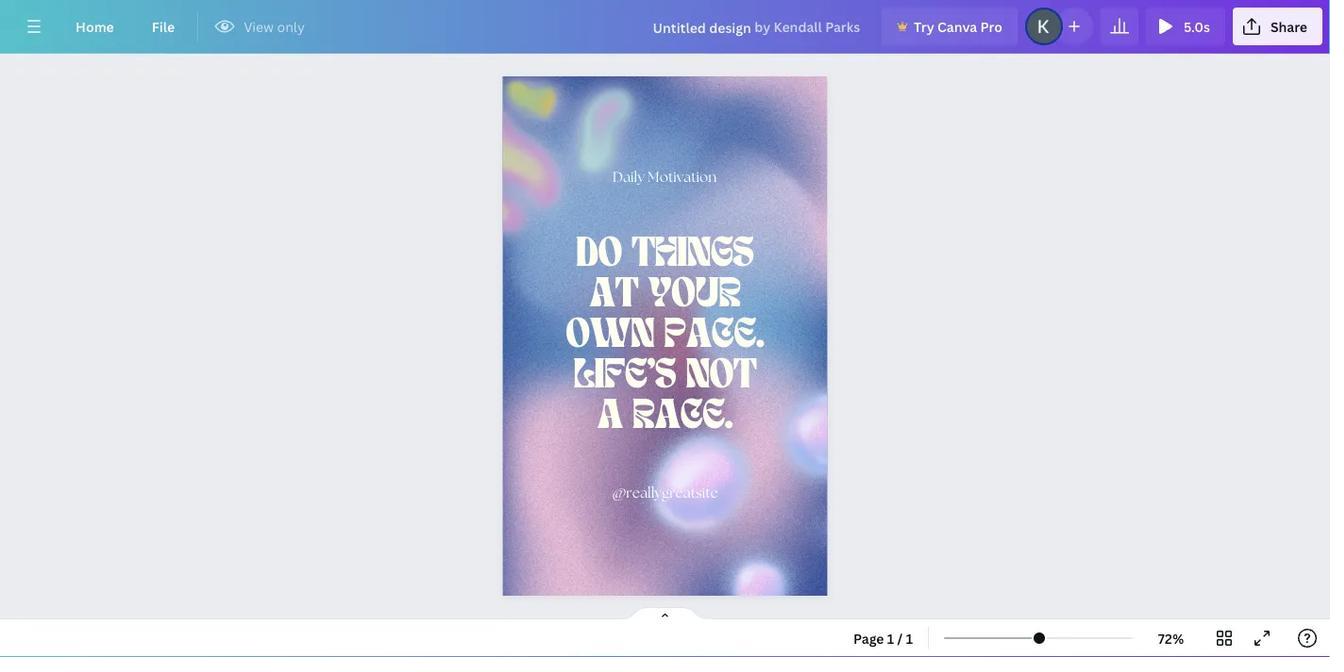Task type: locate. For each thing, give the bounding box(es) containing it.
kendall
[[774, 18, 822, 36]]

daily
[[612, 169, 644, 186]]

1 left /
[[887, 630, 894, 648]]

2 1 from the left
[[906, 630, 913, 648]]

things
[[631, 235, 754, 275]]

life's
[[573, 357, 676, 397]]

daily motivation
[[612, 169, 716, 186]]

try canva pro
[[914, 17, 1002, 35]]

page
[[853, 630, 884, 648]]

at
[[589, 276, 638, 316]]

share
[[1271, 17, 1307, 35]]

view
[[244, 17, 274, 35]]

design
[[709, 18, 751, 36]]

file
[[152, 17, 175, 35]]

untitled
[[653, 18, 706, 36]]

only
[[277, 17, 305, 35]]

a
[[597, 398, 623, 438]]

0 horizontal spatial 1
[[887, 630, 894, 648]]

file button
[[137, 8, 190, 45]]

not
[[686, 357, 756, 397]]

pace.
[[664, 316, 764, 357]]

72% button
[[1140, 624, 1202, 654]]

72%
[[1158, 630, 1184, 648]]

own
[[566, 316, 654, 357]]

1 horizontal spatial 1
[[906, 630, 913, 648]]

do things at your own pace. life's not
[[566, 235, 764, 397]]

5.0s
[[1184, 17, 1210, 35]]

@reallygreatsite
[[612, 486, 718, 502]]

by
[[754, 18, 770, 36]]

race.
[[632, 398, 733, 438]]

1 right /
[[906, 630, 913, 648]]

motivation
[[647, 169, 716, 186]]

1
[[887, 630, 894, 648], [906, 630, 913, 648]]

share button
[[1233, 8, 1323, 45]]



Task type: vqa. For each thing, say whether or not it's contained in the screenshot.
list
no



Task type: describe. For each thing, give the bounding box(es) containing it.
home link
[[60, 8, 129, 45]]

view only status
[[206, 15, 314, 38]]

a race.
[[597, 398, 733, 438]]

canva
[[937, 17, 977, 35]]

try canva pro button
[[882, 8, 1018, 45]]

5.0s button
[[1146, 8, 1225, 45]]

main menu bar
[[0, 0, 1330, 54]]

/
[[897, 630, 903, 648]]

do
[[576, 235, 622, 275]]

try
[[914, 17, 934, 35]]

show pages image
[[620, 607, 710, 622]]

page 1 / 1
[[853, 630, 913, 648]]

1 1 from the left
[[887, 630, 894, 648]]

your
[[648, 276, 740, 316]]

home
[[76, 17, 114, 35]]

view only
[[244, 17, 305, 35]]

parks
[[825, 18, 860, 36]]

pro
[[980, 17, 1002, 35]]

untitled design by kendall parks
[[653, 18, 860, 36]]



